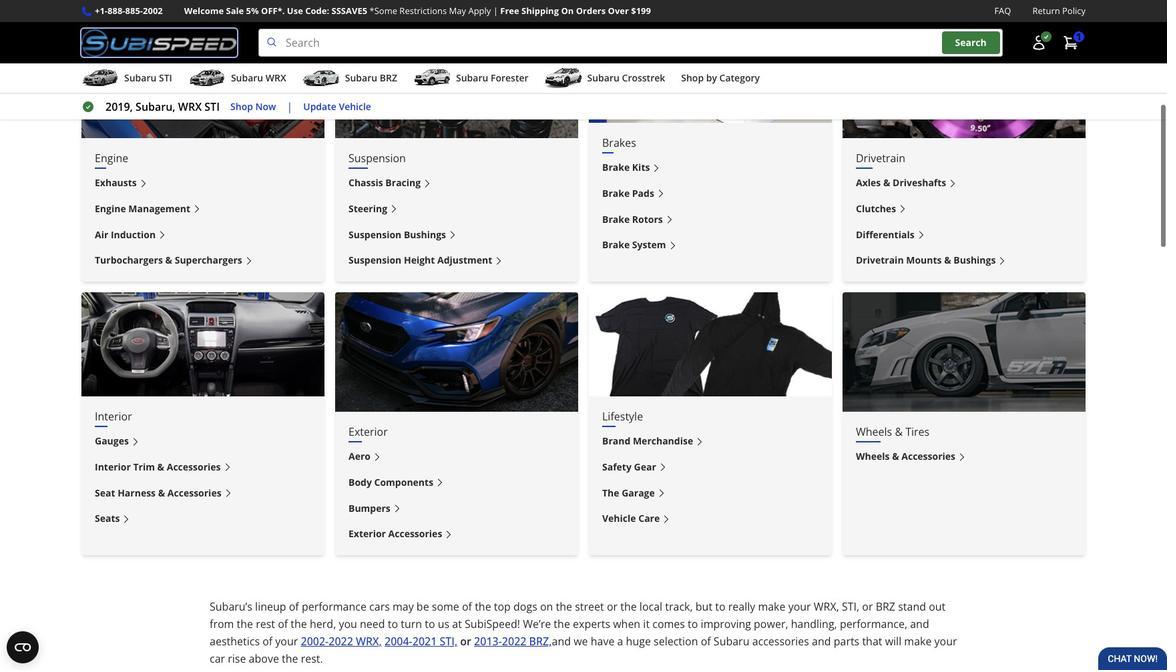 Task type: describe. For each thing, give the bounding box(es) containing it.
2013-2022 brz, link
[[474, 635, 552, 649]]

0 horizontal spatial wrx,
[[356, 635, 382, 649]]

1 horizontal spatial vehicle
[[602, 513, 636, 525]]

brake for brake rotors
[[602, 213, 630, 226]]

air induction
[[95, 228, 156, 241]]

& inside axles & driveshafts link
[[884, 176, 891, 189]]

rotors
[[632, 213, 663, 226]]

subaru inside and we have a huge selection of subaru accessories and parts that will make your car rise above the rest.
[[714, 635, 750, 649]]

seat harness & accessories
[[95, 487, 222, 499]]

brake pads link
[[602, 186, 819, 201]]

2 horizontal spatial or
[[863, 600, 873, 615]]

shipping
[[522, 5, 559, 17]]

button image
[[1031, 35, 1047, 51]]

subaru brz
[[345, 72, 397, 84]]

& left tires
[[895, 425, 903, 440]]

faq link
[[995, 4, 1012, 18]]

exterior accessories
[[349, 528, 442, 541]]

suspension bushings link
[[349, 228, 565, 243]]

1 button
[[1057, 29, 1086, 56]]

2019, subaru, wrx sti
[[106, 100, 220, 114]]

suspension for suspension height adjustment
[[349, 254, 402, 267]]

welcome
[[184, 5, 224, 17]]

merchandise
[[633, 435, 693, 448]]

air
[[95, 228, 108, 241]]

exterior image
[[335, 293, 578, 412]]

subaru crosstrek button
[[545, 66, 665, 93]]

and inside 'subaru's lineup of performance cars may be some of the top dogs on the street or the local track, but to really make your wrx, sti, or brz stand out from the rest of the herd, you need to turn to us at subispeed! we're the experts when it comes to improving power, handling, performance, and aesthetics of your'
[[911, 617, 930, 632]]

subaru for subaru brz
[[345, 72, 377, 84]]

at
[[452, 617, 462, 632]]

air induction link
[[95, 228, 311, 243]]

brz inside 'subaru's lineup of performance cars may be some of the top dogs on the street or the local track, but to really make your wrx, sti, or brz stand out from the rest of the herd, you need to turn to us at subispeed! we're the experts when it comes to improving power, handling, performance, and aesthetics of your'
[[876, 600, 896, 615]]

exterior accessories link
[[349, 527, 565, 542]]

shop now link
[[230, 99, 276, 115]]

the up "2002-"
[[291, 617, 307, 632]]

body
[[349, 476, 372, 489]]

the up when
[[621, 600, 637, 615]]

use
[[287, 5, 303, 17]]

on
[[540, 600, 553, 615]]

1 vertical spatial wrx
[[178, 100, 202, 114]]

subaru's
[[210, 600, 252, 615]]

brake for brake kits
[[602, 161, 630, 174]]

it
[[643, 617, 650, 632]]

now
[[255, 100, 276, 113]]

1 horizontal spatial and
[[812, 635, 831, 649]]

comes
[[653, 617, 685, 632]]

a subaru crosstrek thumbnail image image
[[545, 68, 582, 88]]

engine for engine management
[[95, 202, 126, 215]]

safety
[[602, 461, 632, 473]]

update vehicle
[[303, 100, 371, 113]]

the
[[602, 487, 620, 499]]

& inside drivetrain mounts & bushings link
[[945, 254, 952, 267]]

sti inside dropdown button
[[159, 72, 172, 84]]

power,
[[754, 617, 789, 632]]

parts
[[834, 635, 860, 649]]

brand
[[602, 435, 631, 448]]

off*.
[[261, 5, 285, 17]]

steering link
[[349, 202, 565, 217]]

handling,
[[791, 617, 837, 632]]

seats
[[95, 513, 120, 525]]

2013-
[[474, 635, 502, 649]]

to up 2004-
[[388, 617, 398, 632]]

accessories down tires
[[902, 450, 956, 463]]

0 horizontal spatial or
[[460, 635, 472, 649]]

& inside interior trim & accessories link
[[157, 461, 164, 473]]

the right 'on' at left bottom
[[556, 600, 572, 615]]

to left us
[[425, 617, 435, 632]]

chassis bracing
[[349, 176, 421, 189]]

huge
[[626, 635, 651, 649]]

suspension height adjustment
[[349, 254, 493, 267]]

subaru sti
[[124, 72, 172, 84]]

have
[[591, 635, 615, 649]]

axles & driveshafts
[[856, 176, 947, 189]]

the left 'top'
[[475, 600, 491, 615]]

+1-888-885-2002 link
[[95, 4, 163, 18]]

1 vertical spatial sti,
[[440, 635, 458, 649]]

some
[[432, 600, 459, 615]]

0 horizontal spatial and
[[552, 635, 571, 649]]

drivetrain for drivetrain
[[856, 151, 906, 166]]

management
[[128, 202, 190, 215]]

wheels for wheels & accessories
[[856, 450, 890, 463]]

wrx, inside 'subaru's lineup of performance cars may be some of the top dogs on the street or the local track, but to really make your wrx, sti, or brz stand out from the rest of the herd, you need to turn to us at subispeed! we're the experts when it comes to improving power, handling, performance, and aesthetics of your'
[[814, 600, 839, 615]]

out
[[929, 600, 946, 615]]

& inside turbochargers & superchargers link
[[165, 254, 172, 267]]

we're
[[523, 617, 551, 632]]

suspension bushings
[[349, 228, 446, 241]]

by
[[707, 72, 717, 84]]

bracing
[[386, 176, 421, 189]]

clutches link
[[856, 202, 1073, 217]]

subaru for subaru sti
[[124, 72, 157, 84]]

the up aesthetics
[[237, 617, 253, 632]]

apply
[[469, 5, 491, 17]]

1 2022 from the left
[[329, 635, 353, 649]]

of right some
[[462, 600, 472, 615]]

the garage
[[602, 487, 655, 499]]

rest.
[[301, 652, 323, 667]]

2021
[[413, 635, 437, 649]]

& inside wheels & accessories 'link'
[[892, 450, 899, 463]]

drivetrain mounts & bushings link
[[856, 253, 1073, 269]]

2004-
[[385, 635, 413, 649]]

$199
[[631, 5, 651, 17]]

body components link
[[349, 476, 565, 491]]

subaru's lineup of performance cars may be some of the top dogs on the street or the local track, but to really make your wrx, sti, or brz stand out from the rest of the herd, you need to turn to us at subispeed! we're the experts when it comes to improving power, handling, performance, and aesthetics of your
[[210, 600, 946, 649]]

above
[[249, 652, 279, 667]]

shop by category button
[[681, 66, 760, 93]]

engine for engine
[[95, 151, 128, 166]]

suspension image
[[335, 19, 578, 138]]

wheels & accessories image
[[843, 293, 1086, 412]]

shop for shop now
[[230, 100, 253, 113]]

2002
[[143, 5, 163, 17]]

subaru brz button
[[302, 66, 397, 93]]

vehicle inside button
[[339, 100, 371, 113]]

garage
[[622, 487, 655, 499]]

brz,
[[529, 635, 552, 649]]

of right lineup
[[289, 600, 299, 615]]

care
[[639, 513, 660, 525]]

wheels & accessories
[[856, 450, 956, 463]]

& inside seat harness & accessories 'link'
[[158, 487, 165, 499]]

components
[[374, 476, 434, 489]]

trim
[[133, 461, 155, 473]]

0 vertical spatial bushings
[[404, 228, 446, 241]]

experts
[[573, 617, 611, 632]]

interior trim & accessories
[[95, 461, 221, 473]]

suspension for suspension bushings
[[349, 228, 402, 241]]

be
[[417, 600, 429, 615]]

and we have a huge selection of subaru accessories and parts that will make your car rise above the rest.
[[210, 635, 958, 667]]

drivetrain image
[[843, 19, 1086, 138]]

888-
[[108, 5, 125, 17]]

rise
[[228, 652, 246, 667]]

superchargers
[[175, 254, 242, 267]]

will
[[885, 635, 902, 649]]

to right the but
[[716, 600, 726, 615]]

axles & driveshafts link
[[856, 176, 1073, 191]]

brakes image
[[589, 19, 832, 123]]

wheels & tires
[[856, 425, 930, 440]]

your inside and we have a huge selection of subaru accessories and parts that will make your car rise above the rest.
[[935, 635, 958, 649]]

crosstrek
[[622, 72, 665, 84]]

shop now
[[230, 100, 276, 113]]

may
[[393, 600, 414, 615]]

shop for shop by category
[[681, 72, 704, 84]]



Task type: locate. For each thing, give the bounding box(es) containing it.
1 drivetrain from the top
[[856, 151, 906, 166]]

suspension
[[349, 151, 406, 166], [349, 228, 402, 241], [349, 254, 402, 267]]

2 engine from the top
[[95, 202, 126, 215]]

gauges link
[[95, 434, 311, 449]]

performance,
[[840, 617, 908, 632]]

subispeed logo image
[[81, 29, 237, 57]]

a subaru brz thumbnail image image
[[302, 68, 340, 88]]

suspension inside suspension height adjustment link
[[349, 254, 402, 267]]

steering
[[349, 202, 387, 215]]

1 horizontal spatial shop
[[681, 72, 704, 84]]

brake inside 'link'
[[602, 187, 630, 200]]

suspension down "steering"
[[349, 228, 402, 241]]

restrictions
[[400, 5, 447, 17]]

1 engine from the top
[[95, 151, 128, 166]]

3 brake from the top
[[602, 213, 630, 226]]

wrx, down need
[[356, 635, 382, 649]]

2002-
[[301, 635, 329, 649]]

1 wheels from the top
[[856, 425, 893, 440]]

0 vertical spatial shop
[[681, 72, 704, 84]]

2 horizontal spatial your
[[935, 635, 958, 649]]

make inside 'subaru's lineup of performance cars may be some of the top dogs on the street or the local track, but to really make your wrx, sti, or brz stand out from the rest of the herd, you need to turn to us at subispeed! we're the experts when it comes to improving power, handling, performance, and aesthetics of your'
[[758, 600, 786, 615]]

engine up exhausts
[[95, 151, 128, 166]]

brz up performance,
[[876, 600, 896, 615]]

subaru for subaru wrx
[[231, 72, 263, 84]]

engine management link
[[95, 202, 311, 217]]

search
[[956, 36, 987, 49]]

drivetrain down differentials on the top right
[[856, 254, 904, 267]]

2 2022 from the left
[[502, 635, 527, 649]]

update
[[303, 100, 337, 113]]

subaru for subaru crosstrek
[[587, 72, 620, 84]]

subaru crosstrek
[[587, 72, 665, 84]]

and left we at the bottom of the page
[[552, 635, 571, 649]]

& right harness
[[158, 487, 165, 499]]

wrx
[[266, 72, 286, 84], [178, 100, 202, 114]]

brand merchandise
[[602, 435, 693, 448]]

interior down gauges
[[95, 461, 131, 473]]

lifestyle
[[602, 410, 643, 424]]

| right now
[[287, 100, 293, 114]]

1
[[1077, 30, 1082, 43]]

accessories down interior trim & accessories link
[[168, 487, 222, 499]]

0 horizontal spatial |
[[287, 100, 293, 114]]

0 vertical spatial wheels
[[856, 425, 893, 440]]

suspension inside suspension bushings link
[[349, 228, 402, 241]]

over
[[608, 5, 629, 17]]

wrx inside dropdown button
[[266, 72, 286, 84]]

sti down a subaru wrx thumbnail image
[[205, 100, 220, 114]]

vehicle care
[[602, 513, 660, 525]]

1 horizontal spatial brz
[[876, 600, 896, 615]]

sti, down us
[[440, 635, 458, 649]]

1 vertical spatial vehicle
[[602, 513, 636, 525]]

bumpers
[[349, 502, 391, 515]]

subaru forester button
[[413, 66, 529, 93]]

0 vertical spatial wrx
[[266, 72, 286, 84]]

safety gear link
[[602, 460, 819, 475]]

1 horizontal spatial make
[[905, 635, 932, 649]]

0 horizontal spatial bushings
[[404, 228, 446, 241]]

0 horizontal spatial 2022
[[329, 635, 353, 649]]

brake kits link
[[602, 160, 819, 176]]

1 vertical spatial suspension
[[349, 228, 402, 241]]

1 vertical spatial exterior
[[349, 528, 386, 541]]

wheels
[[856, 425, 893, 440], [856, 450, 890, 463]]

0 horizontal spatial sti
[[159, 72, 172, 84]]

1 brake from the top
[[602, 161, 630, 174]]

vehicle down the
[[602, 513, 636, 525]]

0 vertical spatial sti
[[159, 72, 172, 84]]

harness
[[118, 487, 156, 499]]

0 vertical spatial |
[[493, 5, 498, 17]]

brake down brake rotors
[[602, 239, 630, 251]]

to
[[716, 600, 726, 615], [388, 617, 398, 632], [425, 617, 435, 632], [688, 617, 698, 632]]

1 horizontal spatial or
[[607, 600, 618, 615]]

subaru left forester
[[456, 72, 488, 84]]

shop inside shop now link
[[230, 100, 253, 113]]

faq
[[995, 5, 1012, 17]]

axles
[[856, 176, 881, 189]]

and down handling,
[[812, 635, 831, 649]]

1 vertical spatial sti
[[205, 100, 220, 114]]

0 horizontal spatial make
[[758, 600, 786, 615]]

1 horizontal spatial your
[[789, 600, 811, 615]]

gear
[[634, 461, 656, 473]]

lifestyle image
[[589, 293, 832, 397]]

& right 'mounts'
[[945, 254, 952, 267]]

a subaru wrx thumbnail image image
[[188, 68, 226, 88]]

brake inside "link"
[[602, 161, 630, 174]]

induction
[[111, 228, 156, 241]]

brake rotors link
[[602, 212, 819, 227]]

subaru down improving
[[714, 635, 750, 649]]

2022 left brz,
[[502, 635, 527, 649]]

& down wheels & tires
[[892, 450, 899, 463]]

your left "2002-"
[[275, 635, 298, 649]]

wrx, up handling,
[[814, 600, 839, 615]]

1 vertical spatial engine
[[95, 202, 126, 215]]

wheels up wheels & accessories
[[856, 425, 893, 440]]

wheels for wheels & tires
[[856, 425, 893, 440]]

sti, up performance,
[[842, 600, 860, 615]]

1 vertical spatial bushings
[[954, 254, 996, 267]]

to down the but
[[688, 617, 698, 632]]

body components
[[349, 476, 434, 489]]

0 vertical spatial drivetrain
[[856, 151, 906, 166]]

0 vertical spatial vehicle
[[339, 100, 371, 113]]

bushings up suspension height adjustment
[[404, 228, 446, 241]]

exterior for exterior accessories
[[349, 528, 386, 541]]

brz left a subaru forester thumbnail image
[[380, 72, 397, 84]]

brake rotors
[[602, 213, 663, 226]]

0 horizontal spatial sti,
[[440, 635, 458, 649]]

exterior for exterior
[[349, 425, 388, 440]]

engine image
[[81, 19, 325, 138]]

seat
[[95, 487, 115, 499]]

of down rest
[[263, 635, 273, 649]]

a subaru forester thumbnail image image
[[413, 68, 451, 88]]

chassis bracing link
[[349, 176, 565, 191]]

of
[[289, 600, 299, 615], [462, 600, 472, 615], [278, 617, 288, 632], [263, 635, 273, 649], [701, 635, 711, 649]]

| left free
[[493, 5, 498, 17]]

& right trim
[[157, 461, 164, 473]]

vehicle down subaru brz dropdown button
[[339, 100, 371, 113]]

2 interior from the top
[[95, 461, 131, 473]]

& left superchargers
[[165, 254, 172, 267]]

brake down the brakes
[[602, 161, 630, 174]]

subaru left crosstrek
[[587, 72, 620, 84]]

wheels inside 'link'
[[856, 450, 890, 463]]

1 exterior from the top
[[349, 425, 388, 440]]

1 vertical spatial wrx,
[[356, 635, 382, 649]]

accessories down bumpers 'link'
[[388, 528, 442, 541]]

your down out
[[935, 635, 958, 649]]

subaru up shop now
[[231, 72, 263, 84]]

free
[[500, 5, 519, 17]]

brake left pads
[[602, 187, 630, 200]]

bushings
[[404, 228, 446, 241], [954, 254, 996, 267]]

subaru inside dropdown button
[[456, 72, 488, 84]]

really
[[729, 600, 756, 615]]

or down at
[[460, 635, 472, 649]]

wrx,
[[814, 600, 839, 615], [356, 635, 382, 649]]

and down stand
[[911, 617, 930, 632]]

interior image
[[81, 293, 325, 397]]

turbochargers & superchargers
[[95, 254, 242, 267]]

exterior down bumpers
[[349, 528, 386, 541]]

& right "axles"
[[884, 176, 891, 189]]

1 horizontal spatial wrx,
[[814, 600, 839, 615]]

category
[[720, 72, 760, 84]]

1 vertical spatial drivetrain
[[856, 254, 904, 267]]

0 horizontal spatial vehicle
[[339, 100, 371, 113]]

the right we're
[[554, 617, 570, 632]]

rest
[[256, 617, 275, 632]]

1 vertical spatial brz
[[876, 600, 896, 615]]

brake down brake pads
[[602, 213, 630, 226]]

0 vertical spatial brz
[[380, 72, 397, 84]]

2 suspension from the top
[[349, 228, 402, 241]]

subaru for subaru forester
[[456, 72, 488, 84]]

interior up gauges
[[95, 410, 132, 424]]

0 vertical spatial interior
[[95, 410, 132, 424]]

1 horizontal spatial sti,
[[842, 600, 860, 615]]

sti, inside 'subaru's lineup of performance cars may be some of the top dogs on the street or the local track, but to really make your wrx, sti, or brz stand out from the rest of the herd, you need to turn to us at subispeed! we're the experts when it comes to improving power, handling, performance, and aesthetics of your'
[[842, 600, 860, 615]]

3 suspension from the top
[[349, 254, 402, 267]]

2022 down 'you'
[[329, 635, 353, 649]]

brand merchandise link
[[602, 434, 819, 449]]

return
[[1033, 5, 1060, 17]]

shop inside shop by category dropdown button
[[681, 72, 704, 84]]

of down improving
[[701, 635, 711, 649]]

interior for interior
[[95, 410, 132, 424]]

wrx down a subaru wrx thumbnail image
[[178, 100, 202, 114]]

drivetrain up "axles"
[[856, 151, 906, 166]]

need
[[360, 617, 385, 632]]

when
[[613, 617, 641, 632]]

1 interior from the top
[[95, 410, 132, 424]]

the inside and we have a huge selection of subaru accessories and parts that will make your car rise above the rest.
[[282, 652, 298, 667]]

lineup
[[255, 600, 286, 615]]

1 horizontal spatial bushings
[[954, 254, 996, 267]]

wrx up now
[[266, 72, 286, 84]]

shop left now
[[230, 100, 253, 113]]

1 vertical spatial make
[[905, 635, 932, 649]]

of right rest
[[278, 617, 288, 632]]

turn
[[401, 617, 422, 632]]

brake for brake system
[[602, 239, 630, 251]]

drivetrain for drivetrain mounts & bushings
[[856, 254, 904, 267]]

aesthetics
[[210, 635, 260, 649]]

engine management
[[95, 202, 190, 215]]

cars
[[369, 600, 390, 615]]

the left rest.
[[282, 652, 298, 667]]

1 horizontal spatial 2022
[[502, 635, 527, 649]]

subaru,
[[136, 100, 175, 114]]

interior for interior trim & accessories
[[95, 461, 131, 473]]

0 vertical spatial make
[[758, 600, 786, 615]]

2 wheels from the top
[[856, 450, 890, 463]]

exhausts
[[95, 176, 137, 189]]

your up handling,
[[789, 600, 811, 615]]

open widget image
[[7, 632, 39, 664]]

turbochargers & superchargers link
[[95, 253, 311, 269]]

brake for brake pads
[[602, 187, 630, 200]]

0 vertical spatial wrx,
[[814, 600, 839, 615]]

0 horizontal spatial brz
[[380, 72, 397, 84]]

2004-2021 sti, link
[[385, 635, 458, 649]]

aero
[[349, 450, 371, 463]]

accessories down gauges link
[[167, 461, 221, 473]]

a subaru sti thumbnail image image
[[81, 68, 119, 88]]

drivetrain mounts & bushings
[[856, 254, 996, 267]]

you
[[339, 617, 357, 632]]

suspension up chassis bracing
[[349, 151, 406, 166]]

4 brake from the top
[[602, 239, 630, 251]]

sti up 2019, subaru, wrx sti
[[159, 72, 172, 84]]

interior trim & accessories link
[[95, 460, 311, 475]]

1 horizontal spatial |
[[493, 5, 498, 17]]

1 vertical spatial interior
[[95, 461, 131, 473]]

of inside and we have a huge selection of subaru accessories and parts that will make your car rise above the rest.
[[701, 635, 711, 649]]

suspension down suspension bushings on the top of page
[[349, 254, 402, 267]]

0 vertical spatial engine
[[95, 151, 128, 166]]

but
[[696, 600, 713, 615]]

2 exterior from the top
[[349, 528, 386, 541]]

driveshafts
[[893, 176, 947, 189]]

gauges
[[95, 435, 129, 448]]

1 vertical spatial wheels
[[856, 450, 890, 463]]

0 horizontal spatial shop
[[230, 100, 253, 113]]

selection
[[654, 635, 698, 649]]

make inside and we have a huge selection of subaru accessories and parts that will make your car rise above the rest.
[[905, 635, 932, 649]]

suspension for suspension
[[349, 151, 406, 166]]

2 brake from the top
[[602, 187, 630, 200]]

bushings down differentials link
[[954, 254, 996, 267]]

may
[[449, 5, 466, 17]]

5%
[[246, 5, 259, 17]]

bumpers link
[[349, 501, 565, 517]]

code:
[[305, 5, 329, 17]]

exterior up aero
[[349, 425, 388, 440]]

and
[[911, 617, 930, 632], [552, 635, 571, 649], [812, 635, 831, 649]]

subaru wrx button
[[188, 66, 286, 93]]

1 horizontal spatial sti
[[205, 100, 220, 114]]

search input field
[[259, 29, 1003, 57]]

0 vertical spatial exterior
[[349, 425, 388, 440]]

2 vertical spatial suspension
[[349, 254, 402, 267]]

1 vertical spatial |
[[287, 100, 293, 114]]

make up power,
[[758, 600, 786, 615]]

2 horizontal spatial and
[[911, 617, 930, 632]]

0 vertical spatial suspension
[[349, 151, 406, 166]]

0 horizontal spatial wrx
[[178, 100, 202, 114]]

subaru up subaru,
[[124, 72, 157, 84]]

1 suspension from the top
[[349, 151, 406, 166]]

2 drivetrain from the top
[[856, 254, 904, 267]]

1 horizontal spatial wrx
[[266, 72, 286, 84]]

interior inside interior trim & accessories link
[[95, 461, 131, 473]]

return policy link
[[1033, 4, 1086, 18]]

or up when
[[607, 600, 618, 615]]

mounts
[[907, 254, 942, 267]]

subaru up update vehicle
[[345, 72, 377, 84]]

shop left the by
[[681, 72, 704, 84]]

brz
[[380, 72, 397, 84], [876, 600, 896, 615]]

1 vertical spatial shop
[[230, 100, 253, 113]]

engine down exhausts
[[95, 202, 126, 215]]

wheels down wheels & tires
[[856, 450, 890, 463]]

0 horizontal spatial your
[[275, 635, 298, 649]]

brz inside subaru brz dropdown button
[[380, 72, 397, 84]]

your
[[789, 600, 811, 615], [275, 635, 298, 649], [935, 635, 958, 649]]

make right will
[[905, 635, 932, 649]]

that
[[863, 635, 883, 649]]

adjustment
[[438, 254, 493, 267]]

shop by category
[[681, 72, 760, 84]]

0 vertical spatial sti,
[[842, 600, 860, 615]]

or up performance,
[[863, 600, 873, 615]]



Task type: vqa. For each thing, say whether or not it's contained in the screenshot.


